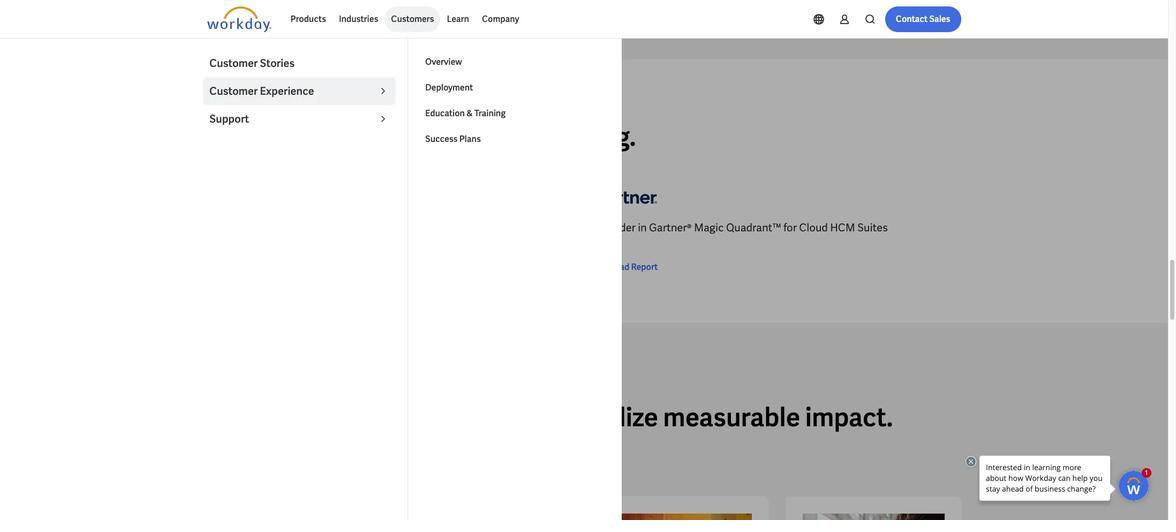 Task type: vqa. For each thing, say whether or not it's contained in the screenshot.
Customer associated with Customer Experience
yes



Task type: locate. For each thing, give the bounding box(es) containing it.
0 horizontal spatial magic
[[334, 221, 364, 235]]

leader down gartner image
[[602, 221, 636, 235]]

in left 2023
[[252, 221, 261, 235]]

0 vertical spatial customer
[[209, 56, 258, 70]]

overview
[[425, 56, 462, 67]]

suites
[[857, 221, 888, 235]]

customer for customer experience
[[209, 84, 258, 98]]

leader inside a leader in 2023 gartner® magic quadrant™ for cloud erp for service- centric enterprises
[[217, 221, 250, 235]]

0 horizontal spatial quadrant™
[[366, 221, 421, 235]]

1 quadrant™ from the left
[[366, 221, 421, 235]]

customer
[[209, 56, 258, 70], [209, 84, 258, 98]]

0 horizontal spatial in
[[252, 221, 261, 235]]

in for finance,
[[308, 120, 330, 153]]

what
[[207, 94, 229, 104]]

in
[[308, 120, 330, 153], [252, 221, 261, 235], [638, 221, 647, 235]]

training
[[474, 108, 506, 119]]

a leader in finance, hr, and planning.
[[207, 120, 636, 153]]

finance,
[[335, 120, 428, 153]]

1 cloud from the left
[[439, 221, 468, 235]]

1 horizontal spatial gartner®
[[649, 221, 692, 235]]

customer up support
[[209, 84, 258, 98]]

products
[[291, 13, 326, 25]]

1 horizontal spatial in
[[308, 120, 330, 153]]

2 for from the left
[[492, 221, 505, 235]]

for right erp
[[492, 221, 505, 235]]

gartner image
[[593, 182, 657, 212]]

for left hcm at the top right of the page
[[784, 221, 797, 235]]

leader up centric
[[217, 221, 250, 235]]

1 horizontal spatial cloud
[[799, 221, 828, 235]]

contact
[[896, 13, 928, 25]]

customer inside customer experience dropdown button
[[209, 84, 258, 98]]

2 customer from the top
[[209, 84, 258, 98]]

overview link
[[419, 49, 612, 75]]

leader
[[217, 221, 250, 235], [602, 221, 636, 235]]

1 leader from the left
[[217, 221, 250, 235]]

a
[[207, 120, 225, 153], [207, 221, 214, 235], [593, 221, 600, 235]]

magic inside a leader in 2023 gartner® magic quadrant™ for cloud erp for service- centric enterprises
[[334, 221, 364, 235]]

companies
[[207, 401, 339, 434]]

gartner®
[[289, 221, 332, 235], [649, 221, 692, 235]]

2 cloud from the left
[[799, 221, 828, 235]]

gartner® inside a leader in 2023 gartner® magic quadrant™ for cloud erp for service- centric enterprises
[[289, 221, 332, 235]]

gartner® right 2023
[[289, 221, 332, 235]]

service-
[[508, 221, 547, 235]]

0 horizontal spatial cloud
[[439, 221, 468, 235]]

1 horizontal spatial magic
[[694, 221, 724, 235]]

bdo canada image
[[803, 514, 945, 520]]

1 vertical spatial customer
[[209, 84, 258, 98]]

all
[[427, 401, 455, 434]]

gartner® up report
[[649, 221, 692, 235]]

in down customer experience dropdown button
[[308, 120, 330, 153]]

in down gartner image
[[638, 221, 647, 235]]

enterprises
[[245, 236, 301, 250]]

1 customer from the top
[[209, 56, 258, 70]]

cloud inside a leader in 2023 gartner® magic quadrant™ for cloud erp for service- centric enterprises
[[439, 221, 468, 235]]

customer experience
[[209, 84, 314, 98]]

company
[[482, 13, 519, 25]]

3 for from the left
[[784, 221, 797, 235]]

sales
[[929, 13, 950, 25]]

1 horizontal spatial quadrant™
[[726, 221, 781, 235]]

and
[[479, 120, 523, 153]]

for left erp
[[423, 221, 437, 235]]

contact sales
[[896, 13, 950, 25]]

customer inside customer stories link
[[209, 56, 258, 70]]

1 magic from the left
[[334, 221, 364, 235]]

realize
[[582, 401, 658, 434]]

2 magic from the left
[[694, 221, 724, 235]]

education & training
[[425, 108, 506, 119]]

a for a leader in finance, hr, and planning.
[[207, 120, 225, 153]]

a leader in 2023 gartner® magic quadrant™ for cloud erp for service- centric enterprises
[[207, 221, 547, 250]]

leader
[[230, 120, 303, 153]]

1 gartner® from the left
[[289, 221, 332, 235]]

cloud left erp
[[439, 221, 468, 235]]

plans
[[459, 133, 481, 145]]

quadrant™ inside a leader in 2023 gartner® magic quadrant™ for cloud erp for service- centric enterprises
[[366, 221, 421, 235]]

2 leader from the left
[[602, 221, 636, 235]]

learn all the successes life time fitness achieved with workday. image
[[610, 514, 752, 520]]

a inside a leader in 2023 gartner® magic quadrant™ for cloud erp for service- centric enterprises
[[207, 221, 214, 235]]

read
[[610, 262, 629, 273]]

customer up the what analysts say
[[209, 56, 258, 70]]

2 horizontal spatial for
[[784, 221, 797, 235]]

for
[[423, 221, 437, 235], [492, 221, 505, 235], [784, 221, 797, 235]]

analysts
[[231, 94, 269, 104]]

magic
[[334, 221, 364, 235], [694, 221, 724, 235]]

hcm
[[830, 221, 855, 235]]

in for 2023
[[252, 221, 261, 235]]

1 horizontal spatial for
[[492, 221, 505, 235]]

in inside a leader in 2023 gartner® magic quadrant™ for cloud erp for service- centric enterprises
[[252, 221, 261, 235]]

0 horizontal spatial gartner®
[[289, 221, 332, 235]]

hr,
[[433, 120, 474, 153]]

quadrant™
[[366, 221, 421, 235], [726, 221, 781, 235]]

2 horizontal spatial in
[[638, 221, 647, 235]]

0 horizontal spatial for
[[423, 221, 437, 235]]

cloud left hcm at the top right of the page
[[799, 221, 828, 235]]

success
[[425, 133, 458, 145]]

go to the homepage image
[[207, 6, 271, 32]]

a down what
[[207, 120, 225, 153]]

cloud
[[439, 221, 468, 235], [799, 221, 828, 235]]

deployment link
[[419, 75, 612, 101]]

1 horizontal spatial leader
[[602, 221, 636, 235]]

0 horizontal spatial leader
[[217, 221, 250, 235]]

a down gartner image
[[593, 221, 600, 235]]

a up centric
[[207, 221, 214, 235]]

in for gartner®
[[638, 221, 647, 235]]

learn button
[[440, 6, 476, 32]]

success plans link
[[419, 126, 612, 152]]

a leader in gartner® magic quadrant™ for cloud hcm suites
[[593, 221, 888, 235]]



Task type: describe. For each thing, give the bounding box(es) containing it.
success plans
[[425, 133, 481, 145]]

report
[[631, 262, 658, 273]]

learn
[[447, 13, 469, 25]]

&
[[466, 108, 473, 119]]

2 quadrant™ from the left
[[726, 221, 781, 235]]

centric
[[207, 236, 243, 250]]

customer for customer stories
[[209, 56, 258, 70]]

a for a leader in 2023 gartner® magic quadrant™ for cloud erp for service- centric enterprises
[[207, 221, 214, 235]]

contact sales link
[[885, 6, 961, 32]]

customer stories
[[209, 56, 295, 70]]

leader for a leader in gartner® magic quadrant™ for cloud hcm suites
[[602, 221, 636, 235]]

across
[[345, 401, 422, 434]]

read report
[[610, 262, 658, 273]]

stories
[[260, 56, 295, 70]]

leader for a leader in 2023 gartner® magic quadrant™ for cloud erp for service- centric enterprises
[[217, 221, 250, 235]]

support
[[209, 112, 249, 126]]

experience
[[260, 84, 314, 98]]

2023
[[264, 221, 287, 235]]

customers button
[[385, 6, 440, 32]]

read report link
[[593, 261, 658, 274]]

industries button
[[333, 6, 385, 32]]

companies across all industries realize measurable impact.
[[207, 401, 893, 434]]

industries
[[339, 13, 378, 25]]

erp
[[470, 221, 490, 235]]

education
[[425, 108, 465, 119]]

a for a leader in gartner® magic quadrant™ for cloud hcm suites
[[593, 221, 600, 235]]

2 gartner® from the left
[[649, 221, 692, 235]]

customer experience button
[[203, 77, 396, 105]]

measurable
[[663, 401, 800, 434]]

company button
[[476, 6, 526, 32]]

customer stories link
[[203, 49, 396, 77]]

planning.
[[528, 120, 636, 153]]

impact.
[[805, 401, 893, 434]]

what analysts say
[[207, 94, 284, 104]]

1 for from the left
[[423, 221, 437, 235]]

support button
[[203, 105, 396, 133]]

education & training link
[[419, 101, 612, 126]]

deployment
[[425, 82, 473, 93]]

products button
[[284, 6, 333, 32]]

industries
[[460, 401, 577, 434]]

say
[[270, 94, 284, 104]]

customers
[[391, 13, 434, 25]]



